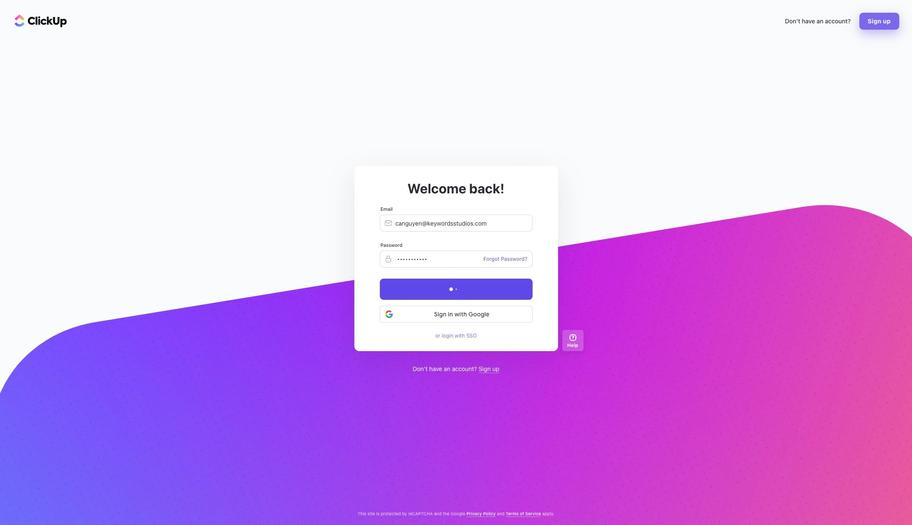 Task type: locate. For each thing, give the bounding box(es) containing it.
login element
[[376, 207, 537, 339]]

Enter your email email field
[[380, 215, 533, 232]]

clickup - home image
[[14, 14, 67, 27]]



Task type: vqa. For each thing, say whether or not it's contained in the screenshot.
THE ENTER PASSWORD Password Field
yes



Task type: describe. For each thing, give the bounding box(es) containing it.
Enter password password field
[[380, 251, 533, 268]]



